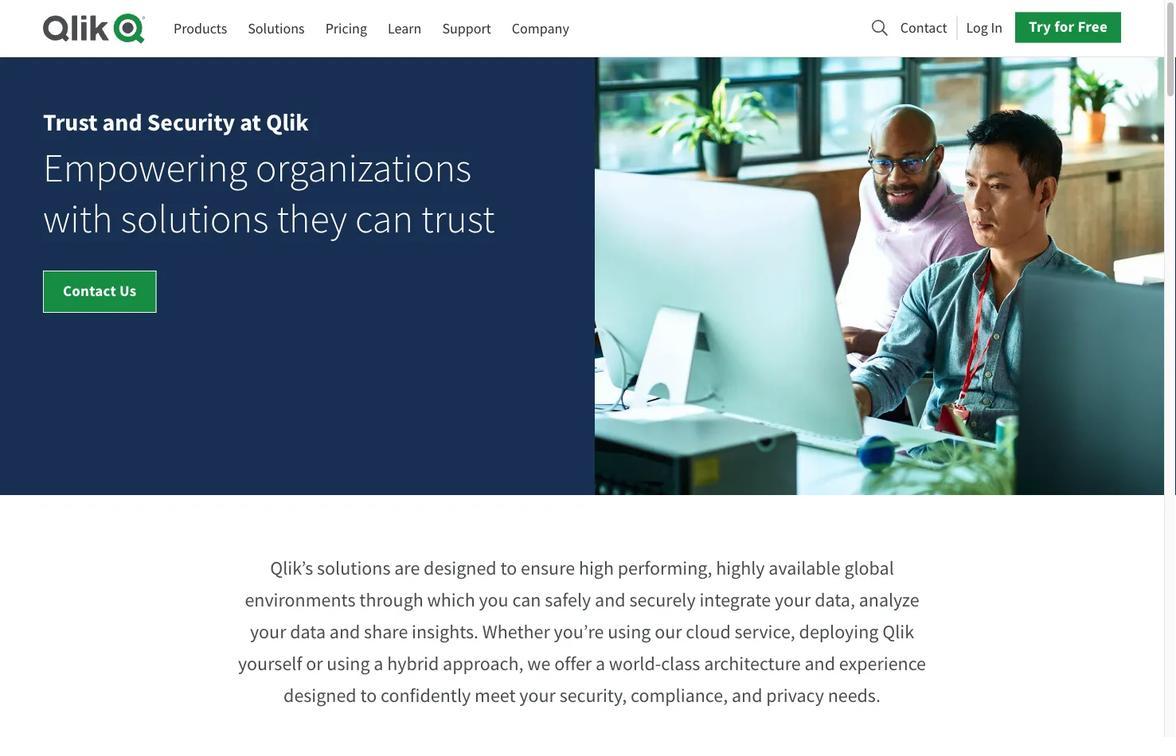 Task type: locate. For each thing, give the bounding box(es) containing it.
1 horizontal spatial qlik
[[882, 620, 914, 644]]

hybrid
[[387, 652, 439, 676]]

to left confidently
[[360, 684, 377, 708]]

share
[[364, 620, 408, 644]]

security
[[147, 106, 235, 139]]

contact inside contact us link
[[63, 281, 116, 301]]

your up yourself
[[250, 620, 286, 644]]

empowering
[[43, 144, 247, 194]]

1 vertical spatial contact
[[63, 281, 116, 301]]

solutions up through
[[317, 556, 391, 581]]

highly
[[716, 556, 765, 581]]

your down we
[[519, 684, 556, 708]]

in
[[991, 19, 1003, 37]]

a right the offer
[[596, 652, 605, 676]]

products
[[174, 19, 227, 37]]

using
[[608, 620, 651, 644], [327, 652, 370, 676]]

log in
[[966, 19, 1003, 37]]

can inside trust and security at qlik empowering organizations with solutions they can trust
[[355, 195, 413, 245]]

using right or
[[327, 652, 370, 676]]

menu bar
[[174, 14, 569, 43]]

1 horizontal spatial designed
[[424, 556, 497, 581]]

1 vertical spatial using
[[327, 652, 370, 676]]

contact
[[900, 19, 947, 37], [63, 281, 116, 301]]

qlik down analyze
[[882, 620, 914, 644]]

contact left us
[[63, 281, 116, 301]]

solutions inside trust and security at qlik empowering organizations with solutions they can trust
[[121, 195, 269, 245]]

with
[[43, 195, 113, 245]]

1 horizontal spatial your
[[519, 684, 556, 708]]

designed up which at the left bottom of page
[[424, 556, 497, 581]]

privacy
[[766, 684, 824, 708]]

1 horizontal spatial contact
[[900, 19, 947, 37]]

try for free link
[[1015, 12, 1121, 42]]

which
[[427, 588, 475, 612]]

0 horizontal spatial to
[[360, 684, 377, 708]]

using up world-
[[608, 620, 651, 644]]

1 vertical spatial designed
[[284, 684, 356, 708]]

and right data
[[329, 620, 360, 644]]

a
[[374, 652, 383, 676], [596, 652, 605, 676]]

a down share at the left of the page
[[374, 652, 383, 676]]

try for free
[[1029, 17, 1108, 37]]

can right you
[[512, 588, 541, 612]]

1 vertical spatial qlik
[[882, 620, 914, 644]]

0 horizontal spatial your
[[250, 620, 286, 644]]

your
[[775, 588, 811, 612], [250, 620, 286, 644], [519, 684, 556, 708]]

0 vertical spatial qlik
[[266, 106, 309, 139]]

0 vertical spatial solutions
[[121, 195, 269, 245]]

qlik's solutions are designed to ensure high performing, highly available global environments through which you can safely and securely integrate your data, analyze your data and share insights. whether you're using our cloud service, deploying qlik yourself or using a hybrid approach, we offer a world-class architecture and experience designed to confidently meet your security, compliance, and privacy needs.
[[238, 556, 926, 708]]

learn link
[[388, 14, 422, 43]]

compliance,
[[631, 684, 728, 708]]

1 vertical spatial solutions
[[317, 556, 391, 581]]

company
[[512, 19, 569, 37]]

pricing
[[325, 19, 367, 37]]

and
[[102, 106, 142, 139], [595, 588, 626, 612], [329, 620, 360, 644], [805, 652, 835, 676], [732, 684, 762, 708]]

menu bar containing products
[[174, 14, 569, 43]]

0 vertical spatial your
[[775, 588, 811, 612]]

solutions down empowering
[[121, 195, 269, 245]]

through
[[359, 588, 423, 612]]

contact us
[[63, 281, 137, 301]]

0 horizontal spatial can
[[355, 195, 413, 245]]

can
[[355, 195, 413, 245], [512, 588, 541, 612]]

can down organizations
[[355, 195, 413, 245]]

trust
[[43, 106, 98, 139]]

pricing link
[[325, 14, 367, 43]]

0 vertical spatial can
[[355, 195, 413, 245]]

global
[[844, 556, 894, 581]]

2 vertical spatial your
[[519, 684, 556, 708]]

whether
[[482, 620, 550, 644]]

performing,
[[618, 556, 712, 581]]

contact left the log
[[900, 19, 947, 37]]

qlik
[[266, 106, 309, 139], [882, 620, 914, 644]]

1 horizontal spatial to
[[500, 556, 517, 581]]

1 a from the left
[[374, 652, 383, 676]]

1 horizontal spatial using
[[608, 620, 651, 644]]

1 horizontal spatial can
[[512, 588, 541, 612]]

0 horizontal spatial solutions
[[121, 195, 269, 245]]

contact inside qlik main element
[[900, 19, 947, 37]]

1 vertical spatial your
[[250, 620, 286, 644]]

solutions
[[248, 19, 305, 37]]

1 vertical spatial can
[[512, 588, 541, 612]]

us
[[120, 281, 137, 301]]

and up empowering
[[102, 106, 142, 139]]

0 vertical spatial contact
[[900, 19, 947, 37]]

data,
[[815, 588, 855, 612]]

high
[[579, 556, 614, 581]]

security,
[[559, 684, 627, 708]]

meet
[[475, 684, 516, 708]]

to
[[500, 556, 517, 581], [360, 684, 377, 708]]

designed
[[424, 556, 497, 581], [284, 684, 356, 708]]

integrate
[[699, 588, 771, 612]]

experience
[[839, 652, 926, 676]]

and down deploying
[[805, 652, 835, 676]]

1 horizontal spatial solutions
[[317, 556, 391, 581]]

2 horizontal spatial your
[[775, 588, 811, 612]]

contact link
[[900, 14, 947, 40]]

architecture
[[704, 652, 801, 676]]

analyze
[[859, 588, 919, 612]]

solutions
[[121, 195, 269, 245], [317, 556, 391, 581]]

insights.
[[412, 620, 479, 644]]

solutions link
[[248, 14, 305, 43]]

1 horizontal spatial a
[[596, 652, 605, 676]]

for
[[1054, 17, 1074, 37]]

designed down or
[[284, 684, 356, 708]]

contact for contact
[[900, 19, 947, 37]]

organizations
[[255, 144, 472, 194]]

contact us link
[[43, 271, 156, 313]]

log in link
[[966, 14, 1003, 40]]

your down available
[[775, 588, 811, 612]]

0 horizontal spatial qlik
[[266, 106, 309, 139]]

to up you
[[500, 556, 517, 581]]

approach,
[[443, 652, 524, 676]]

0 horizontal spatial a
[[374, 652, 383, 676]]

0 vertical spatial using
[[608, 620, 651, 644]]

qlik right at on the left of the page
[[266, 106, 309, 139]]

0 horizontal spatial contact
[[63, 281, 116, 301]]



Task type: describe. For each thing, give the bounding box(es) containing it.
are
[[394, 556, 420, 581]]

and down high
[[595, 588, 626, 612]]

and inside trust and security at qlik empowering organizations with solutions they can trust
[[102, 106, 142, 139]]

try
[[1029, 17, 1051, 37]]

our
[[655, 620, 682, 644]]

at
[[240, 106, 261, 139]]

products link
[[174, 14, 227, 43]]

data
[[290, 620, 326, 644]]

contact for contact us
[[63, 281, 116, 301]]

go to the home page. image
[[43, 13, 145, 44]]

needs.
[[828, 684, 881, 708]]

support link
[[442, 14, 491, 43]]

trust and security at qlik empowering organizations with solutions they can trust
[[43, 106, 495, 245]]

0 horizontal spatial using
[[327, 652, 370, 676]]

you
[[479, 588, 509, 612]]

qlik inside 'qlik's solutions are designed to ensure high performing, highly available global environments through which you can safely and securely integrate your data, analyze your data and share insights. whether you're using our cloud service, deploying qlik yourself or using a hybrid approach, we offer a world-class architecture and experience designed to confidently meet your security, compliance, and privacy needs.'
[[882, 620, 914, 644]]

available
[[769, 556, 841, 581]]

ensure
[[521, 556, 575, 581]]

yourself
[[238, 652, 302, 676]]

1 vertical spatial to
[[360, 684, 377, 708]]

company link
[[512, 14, 569, 43]]

you're
[[554, 620, 604, 644]]

and down the architecture
[[732, 684, 762, 708]]

qlik's
[[270, 556, 313, 581]]

menu bar inside qlik main element
[[174, 14, 569, 43]]

trust
[[421, 195, 495, 245]]

deploying
[[799, 620, 879, 644]]

class
[[661, 652, 700, 676]]

securely
[[629, 588, 696, 612]]

0 vertical spatial designed
[[424, 556, 497, 581]]

0 horizontal spatial designed
[[284, 684, 356, 708]]

they
[[277, 195, 347, 245]]

0 vertical spatial to
[[500, 556, 517, 581]]

can inside 'qlik's solutions are designed to ensure high performing, highly available global environments through which you can safely and securely integrate your data, analyze your data and share insights. whether you're using our cloud service, deploying qlik yourself or using a hybrid approach, we offer a world-class architecture and experience designed to confidently meet your security, compliance, and privacy needs.'
[[512, 588, 541, 612]]

offer
[[554, 652, 592, 676]]

2 a from the left
[[596, 652, 605, 676]]

we
[[527, 652, 551, 676]]

learn
[[388, 19, 422, 37]]

environments
[[245, 588, 356, 612]]

free
[[1078, 17, 1108, 37]]

cloud
[[686, 620, 731, 644]]

solutions inside 'qlik's solutions are designed to ensure high performing, highly available global environments through which you can safely and securely integrate your data, analyze your data and share insights. whether you're using our cloud service, deploying qlik yourself or using a hybrid approach, we offer a world-class architecture and experience designed to confidently meet your security, compliance, and privacy needs.'
[[317, 556, 391, 581]]

qlik main element
[[174, 12, 1121, 43]]

qlik inside trust and security at qlik empowering organizations with solutions they can trust
[[266, 106, 309, 139]]

support
[[442, 19, 491, 37]]

service,
[[735, 620, 795, 644]]

log
[[966, 19, 988, 37]]

or
[[306, 652, 323, 676]]

world-
[[609, 652, 661, 676]]

confidently
[[381, 684, 471, 708]]

safely
[[545, 588, 591, 612]]



Task type: vqa. For each thing, say whether or not it's contained in the screenshot.
approach,
yes



